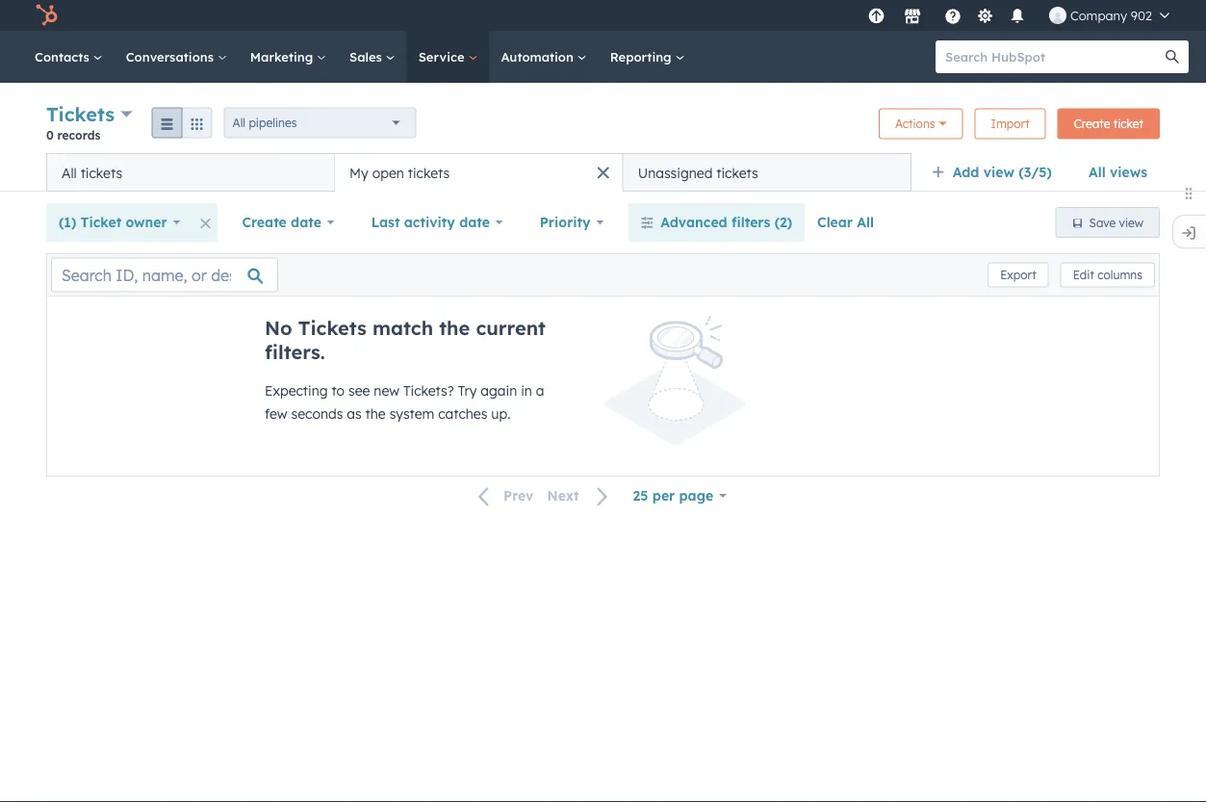 Task type: describe. For each thing, give the bounding box(es) containing it.
tickets button
[[46, 100, 132, 128]]

create date
[[242, 214, 322, 231]]

0
[[46, 128, 54, 142]]

search image
[[1166, 50, 1179, 64]]

reporting
[[610, 49, 675, 65]]

group inside the tickets banner
[[152, 107, 212, 138]]

sales
[[350, 49, 386, 65]]

the inside expecting to see new tickets? try again in a few seconds as the system catches up.
[[365, 405, 386, 422]]

add view (3/5)
[[953, 164, 1052, 181]]

filters
[[732, 214, 771, 231]]

ticket
[[80, 214, 121, 231]]

current
[[476, 316, 546, 340]]

0 records
[[46, 128, 100, 142]]

no
[[265, 316, 292, 340]]

records
[[57, 128, 100, 142]]

upgrade image
[[868, 8, 885, 26]]

Search HubSpot search field
[[936, 40, 1172, 73]]

columns
[[1098, 268, 1143, 282]]

all for all views
[[1089, 164, 1106, 181]]

tickets inside popup button
[[46, 102, 115, 126]]

in
[[521, 382, 532, 399]]

all pipelines
[[233, 116, 297, 130]]

import
[[991, 117, 1030, 131]]

match
[[373, 316, 433, 340]]

catches
[[438, 405, 488, 422]]

again
[[481, 382, 517, 399]]

help button
[[937, 0, 969, 31]]

actions button
[[879, 108, 963, 139]]

no tickets match the current filters.
[[265, 316, 546, 364]]

marketplaces button
[[892, 0, 933, 31]]

export button
[[988, 262, 1049, 287]]

marketplaces image
[[904, 9, 921, 26]]

company
[[1071, 7, 1128, 23]]

sales link
[[338, 31, 407, 83]]

export
[[1000, 268, 1037, 282]]

all for all tickets
[[62, 164, 77, 181]]

advanced filters (2)
[[661, 214, 792, 231]]

tickets?
[[403, 382, 454, 399]]

unassigned
[[638, 164, 713, 181]]

reporting link
[[599, 31, 697, 83]]

next
[[547, 487, 579, 504]]

edit columns button
[[1061, 262, 1155, 287]]

as
[[347, 405, 362, 422]]

all tickets
[[62, 164, 122, 181]]

25 per page
[[633, 487, 714, 504]]

last activity date
[[371, 214, 490, 231]]

my open tickets
[[350, 164, 450, 181]]

add
[[953, 164, 980, 181]]

contacts
[[35, 49, 93, 65]]

expecting to see new tickets? try again in a few seconds as the system catches up.
[[265, 382, 544, 422]]

see
[[349, 382, 370, 399]]

few
[[265, 405, 287, 422]]

clear
[[817, 214, 853, 231]]

notifications button
[[1001, 0, 1034, 31]]

actions
[[895, 117, 935, 131]]

25
[[633, 487, 648, 504]]

try
[[458, 382, 477, 399]]

tickets for unassigned tickets
[[717, 164, 758, 181]]

hubspot link
[[23, 4, 72, 27]]

automation
[[501, 49, 577, 65]]

ticket
[[1114, 117, 1144, 131]]

edit columns
[[1073, 268, 1143, 282]]

conversations
[[126, 49, 217, 65]]

my open tickets button
[[335, 153, 623, 192]]

all views link
[[1076, 153, 1160, 192]]

save view button
[[1056, 207, 1160, 238]]

advanced filters (2) button
[[628, 203, 805, 242]]

save
[[1090, 215, 1116, 230]]

settings link
[[973, 5, 997, 26]]

clear all button
[[805, 203, 887, 242]]

automation link
[[490, 31, 599, 83]]

company 902 button
[[1038, 0, 1181, 31]]

(3/5)
[[1019, 164, 1052, 181]]

service link
[[407, 31, 490, 83]]

priority button
[[527, 203, 617, 242]]

unassigned tickets button
[[623, 153, 912, 192]]

25 per page button
[[621, 477, 739, 515]]

prev
[[504, 487, 534, 504]]

(1) ticket owner
[[59, 214, 167, 231]]

clear all
[[817, 214, 874, 231]]

unassigned tickets
[[638, 164, 758, 181]]

tickets banner
[[46, 100, 1160, 153]]

expecting
[[265, 382, 328, 399]]



Task type: vqa. For each thing, say whether or not it's contained in the screenshot.
third Press To Sort. element from right
no



Task type: locate. For each thing, give the bounding box(es) containing it.
edit
[[1073, 268, 1095, 282]]

all tickets button
[[46, 153, 335, 192]]

create down all tickets button
[[242, 214, 287, 231]]

views
[[1110, 164, 1148, 181]]

page
[[679, 487, 714, 504]]

add view (3/5) button
[[919, 153, 1076, 192]]

date left last
[[291, 214, 322, 231]]

company 902
[[1071, 7, 1152, 23]]

tickets up advanced filters (2)
[[717, 164, 758, 181]]

1 date from the left
[[291, 214, 322, 231]]

1 horizontal spatial create
[[1074, 117, 1110, 131]]

0 vertical spatial the
[[439, 316, 470, 340]]

filters.
[[265, 340, 325, 364]]

tickets right open
[[408, 164, 450, 181]]

0 vertical spatial create
[[1074, 117, 1110, 131]]

upgrade link
[[865, 5, 889, 26]]

1 horizontal spatial date
[[459, 214, 490, 231]]

all inside 'popup button'
[[233, 116, 246, 130]]

create for create ticket
[[1074, 117, 1110, 131]]

create ticket button
[[1058, 108, 1160, 139]]

all for all pipelines
[[233, 116, 246, 130]]

company 902 menu
[[863, 0, 1183, 31]]

owner
[[126, 214, 167, 231]]

view inside popup button
[[984, 164, 1015, 181]]

all views
[[1089, 164, 1148, 181]]

advanced
[[661, 214, 728, 231]]

import button
[[975, 108, 1046, 139]]

group
[[152, 107, 212, 138]]

all left views
[[1089, 164, 1106, 181]]

last
[[371, 214, 400, 231]]

view right add
[[984, 164, 1015, 181]]

create ticket
[[1074, 117, 1144, 131]]

1 horizontal spatial the
[[439, 316, 470, 340]]

all pipelines button
[[224, 107, 416, 138]]

marketing link
[[239, 31, 338, 83]]

the
[[439, 316, 470, 340], [365, 405, 386, 422]]

2 horizontal spatial tickets
[[717, 164, 758, 181]]

create inside popup button
[[242, 214, 287, 231]]

(1)
[[59, 214, 76, 231]]

all left pipelines
[[233, 116, 246, 130]]

902
[[1131, 7, 1152, 23]]

create left ticket
[[1074, 117, 1110, 131]]

0 horizontal spatial create
[[242, 214, 287, 231]]

tickets for all tickets
[[81, 164, 122, 181]]

seconds
[[291, 405, 343, 422]]

view right save
[[1119, 215, 1144, 230]]

a
[[536, 382, 544, 399]]

help image
[[944, 9, 962, 26]]

all
[[233, 116, 246, 130], [1089, 164, 1106, 181], [62, 164, 77, 181], [857, 214, 874, 231]]

activity
[[404, 214, 455, 231]]

tickets
[[81, 164, 122, 181], [408, 164, 450, 181], [717, 164, 758, 181]]

the right as
[[365, 405, 386, 422]]

1 horizontal spatial tickets
[[298, 316, 367, 340]]

0 horizontal spatial tickets
[[46, 102, 115, 126]]

all down 0 records on the top of the page
[[62, 164, 77, 181]]

per
[[653, 487, 675, 504]]

0 horizontal spatial view
[[984, 164, 1015, 181]]

tickets
[[46, 102, 115, 126], [298, 316, 367, 340]]

new
[[374, 382, 400, 399]]

1 tickets from the left
[[81, 164, 122, 181]]

tickets right "no"
[[298, 316, 367, 340]]

create
[[1074, 117, 1110, 131], [242, 214, 287, 231]]

create for create date
[[242, 214, 287, 231]]

1 vertical spatial create
[[242, 214, 287, 231]]

3 tickets from the left
[[717, 164, 758, 181]]

view
[[984, 164, 1015, 181], [1119, 215, 1144, 230]]

date right activity
[[459, 214, 490, 231]]

mateo roberts image
[[1049, 7, 1067, 24]]

priority
[[540, 214, 591, 231]]

last activity date button
[[359, 203, 516, 242]]

1 vertical spatial the
[[365, 405, 386, 422]]

0 horizontal spatial the
[[365, 405, 386, 422]]

service
[[419, 49, 468, 65]]

the right match
[[439, 316, 470, 340]]

my
[[350, 164, 369, 181]]

open
[[372, 164, 404, 181]]

system
[[390, 405, 435, 422]]

the inside no tickets match the current filters.
[[439, 316, 470, 340]]

hubspot image
[[35, 4, 58, 27]]

prev button
[[467, 483, 541, 509]]

(2)
[[775, 214, 792, 231]]

1 vertical spatial tickets
[[298, 316, 367, 340]]

view inside button
[[1119, 215, 1144, 230]]

0 horizontal spatial tickets
[[81, 164, 122, 181]]

to
[[332, 382, 345, 399]]

1 vertical spatial view
[[1119, 215, 1144, 230]]

up.
[[491, 405, 511, 422]]

settings image
[[977, 8, 994, 26]]

2 date from the left
[[459, 214, 490, 231]]

2 tickets from the left
[[408, 164, 450, 181]]

1 horizontal spatial tickets
[[408, 164, 450, 181]]

notifications image
[[1009, 9, 1026, 26]]

pagination navigation
[[467, 483, 621, 509]]

tickets inside no tickets match the current filters.
[[298, 316, 367, 340]]

0 vertical spatial view
[[984, 164, 1015, 181]]

tickets down "records"
[[81, 164, 122, 181]]

0 horizontal spatial date
[[291, 214, 322, 231]]

1 horizontal spatial view
[[1119, 215, 1144, 230]]

create inside 'button'
[[1074, 117, 1110, 131]]

save view
[[1090, 215, 1144, 230]]

search button
[[1156, 40, 1189, 73]]

contacts link
[[23, 31, 114, 83]]

Search ID, name, or description search field
[[51, 258, 278, 292]]

next button
[[541, 483, 621, 509]]

(1) ticket owner button
[[46, 203, 193, 242]]

view for save
[[1119, 215, 1144, 230]]

tickets up "records"
[[46, 102, 115, 126]]

marketing
[[250, 49, 317, 65]]

pipelines
[[249, 116, 297, 130]]

0 vertical spatial tickets
[[46, 102, 115, 126]]

all right clear
[[857, 214, 874, 231]]

view for add
[[984, 164, 1015, 181]]



